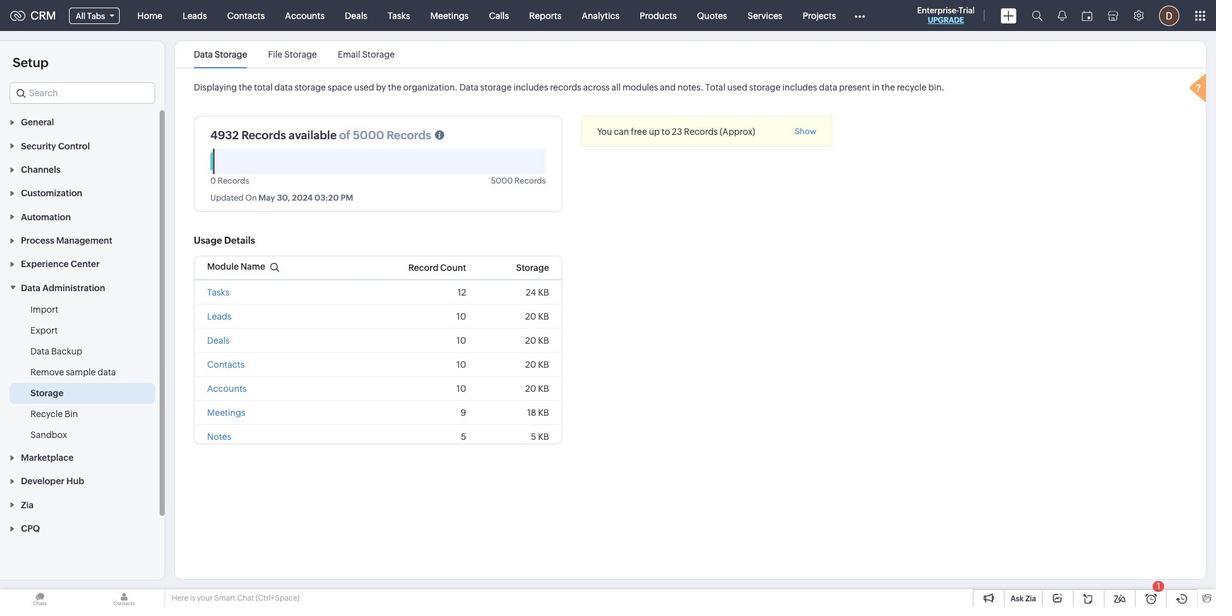 Task type: locate. For each thing, give the bounding box(es) containing it.
Search text field
[[10, 83, 155, 103]]

None field
[[61, 5, 127, 26], [10, 82, 155, 104], [61, 5, 127, 26]]

loading image
[[1187, 72, 1212, 107]]

profile image
[[1159, 5, 1179, 26]]

create menu image
[[1001, 8, 1017, 23]]

search element
[[1024, 0, 1050, 31]]

region
[[0, 299, 165, 446]]



Task type: describe. For each thing, give the bounding box(es) containing it.
signals image
[[1058, 10, 1067, 21]]

profile element
[[1152, 0, 1187, 31]]

none field search
[[10, 82, 155, 104]]

calendar image
[[1082, 10, 1093, 21]]

Other Modules field
[[846, 5, 874, 26]]

search image
[[1032, 10, 1043, 21]]

contacts image
[[84, 590, 164, 607]]

logo image
[[10, 10, 25, 21]]

signals element
[[1050, 0, 1074, 31]]

create menu element
[[993, 0, 1024, 31]]

chats image
[[0, 590, 80, 607]]



Task type: vqa. For each thing, say whether or not it's contained in the screenshot.
CONTACTS 'image'
yes



